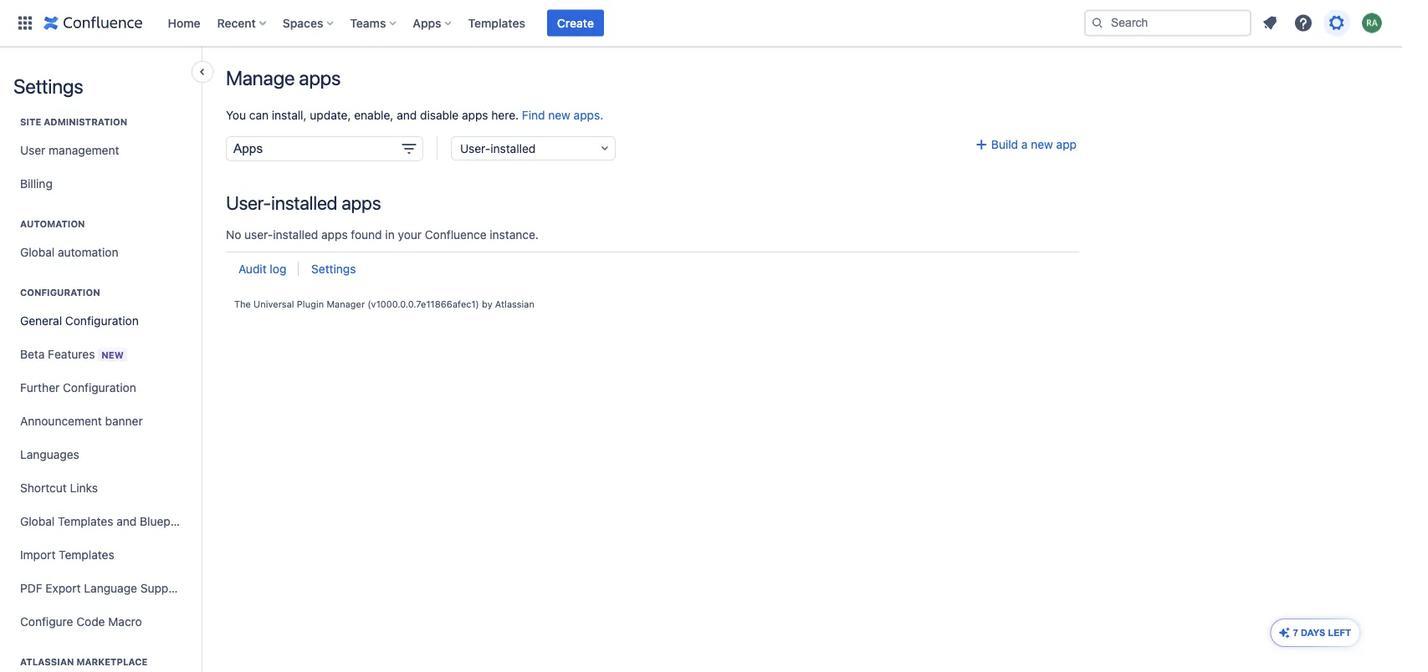Task type: locate. For each thing, give the bounding box(es) containing it.
atlassian down 'configure'
[[20, 657, 74, 668]]

configuration
[[20, 287, 100, 298], [65, 314, 139, 328], [63, 381, 136, 395]]

apps
[[413, 16, 441, 30]]

1 global from the top
[[20, 246, 55, 259]]

apps up update,
[[299, 66, 341, 90]]

general
[[20, 314, 62, 328]]

teams button
[[345, 10, 403, 36]]

you
[[226, 108, 246, 122]]

1 vertical spatial atlassian
[[20, 657, 74, 668]]

0 vertical spatial and
[[397, 108, 417, 122]]

new right a
[[1031, 138, 1053, 151]]

app
[[1057, 138, 1077, 151]]

templates right 'apps' popup button
[[468, 16, 525, 30]]

and
[[397, 108, 417, 122], [117, 515, 137, 529]]

1 vertical spatial installed
[[271, 192, 338, 214]]

1 horizontal spatial settings
[[311, 262, 356, 276]]

create link
[[547, 10, 604, 36]]

universal
[[254, 299, 294, 310]]

atlassian right by
[[495, 299, 535, 310]]

no user-installed apps found in your confluence instance.
[[226, 228, 539, 242]]

0 vertical spatial global
[[20, 246, 55, 259]]

export
[[46, 582, 81, 596]]

0 vertical spatial installed
[[491, 141, 536, 155]]

0 vertical spatial new
[[548, 108, 571, 122]]

2 vertical spatial installed
[[273, 228, 318, 242]]

0 horizontal spatial and
[[117, 515, 137, 529]]

code
[[76, 615, 105, 629]]

1 vertical spatial and
[[117, 515, 137, 529]]

atlassian link
[[495, 299, 535, 310]]

apps button
[[408, 10, 458, 36]]

user-installed apps
[[226, 192, 381, 214]]

new
[[548, 108, 571, 122], [1031, 138, 1053, 151]]

automation group
[[13, 201, 187, 274]]

billing link
[[13, 167, 187, 201]]

settings
[[13, 74, 83, 98], [311, 262, 356, 276]]

1 horizontal spatial and
[[397, 108, 417, 122]]

user- up user-
[[226, 192, 271, 214]]

installed down user-installed apps
[[273, 228, 318, 242]]

configuration up new
[[65, 314, 139, 328]]

marketplace
[[77, 657, 148, 668]]

apps up found
[[342, 192, 381, 214]]

your profile and preferences image
[[1362, 13, 1382, 33]]

audit
[[238, 262, 267, 276]]

apps left here.
[[462, 108, 488, 122]]

templates inside global element
[[468, 16, 525, 30]]

new right find
[[548, 108, 571, 122]]

and left blueprints
[[117, 515, 137, 529]]

0 horizontal spatial atlassian
[[20, 657, 74, 668]]

install,
[[272, 108, 307, 122]]

banner
[[105, 415, 143, 428]]

site administration
[[20, 117, 127, 128]]

configuration for general
[[65, 314, 139, 328]]

links
[[70, 482, 98, 495]]

atlassian
[[495, 299, 535, 310], [20, 657, 74, 668]]

installed down here.
[[491, 141, 536, 155]]

confluence image
[[44, 13, 143, 33], [44, 13, 143, 33]]

global inside automation group
[[20, 246, 55, 259]]

user- down you can install, update, enable, and disable apps here. find new apps.
[[460, 141, 491, 155]]

instance.
[[490, 228, 539, 242]]

2 global from the top
[[20, 515, 55, 529]]

import
[[20, 549, 56, 562]]

1 vertical spatial configuration
[[65, 314, 139, 328]]

configure code macro link
[[13, 606, 187, 639]]

None field
[[226, 136, 423, 162]]

installed for user-installed
[[491, 141, 536, 155]]

pdf
[[20, 582, 42, 596]]

global
[[20, 246, 55, 259], [20, 515, 55, 529]]

teams
[[350, 16, 386, 30]]

import templates link
[[13, 539, 187, 572]]

languages link
[[13, 438, 187, 472]]

0 vertical spatial user-
[[460, 141, 491, 155]]

global inside 'configuration' group
[[20, 515, 55, 529]]

global up import
[[20, 515, 55, 529]]

update,
[[310, 108, 351, 122]]

settings icon image
[[1327, 13, 1347, 33]]

disable
[[420, 108, 459, 122]]

found
[[351, 228, 382, 242]]

general configuration link
[[13, 305, 187, 338]]

2 vertical spatial configuration
[[63, 381, 136, 395]]

announcement banner
[[20, 415, 143, 428]]

you can install, update, enable, and disable apps here. find new apps.
[[226, 108, 604, 122]]

1 vertical spatial global
[[20, 515, 55, 529]]

global for global templates and blueprints
[[20, 515, 55, 529]]

shortcut links link
[[13, 472, 187, 505]]

help icon image
[[1294, 13, 1314, 33]]

announcement banner link
[[13, 405, 187, 438]]

and left disable
[[397, 108, 417, 122]]

installed up user-
[[271, 192, 338, 214]]

beta
[[20, 347, 45, 361]]

global templates and blueprints link
[[13, 505, 194, 539]]

1 horizontal spatial user-
[[460, 141, 491, 155]]

enable,
[[354, 108, 394, 122]]

settings up the manager
[[311, 262, 356, 276]]

and inside 'configuration' group
[[117, 515, 137, 529]]

0 horizontal spatial settings
[[13, 74, 83, 98]]

build a new app link
[[975, 138, 1077, 151]]

configuration up "announcement banner" link
[[63, 381, 136, 395]]

apps
[[299, 66, 341, 90], [462, 108, 488, 122], [342, 192, 381, 214], [321, 228, 348, 242]]

0 horizontal spatial user-
[[226, 192, 271, 214]]

2 vertical spatial templates
[[59, 549, 114, 562]]

templates down links
[[58, 515, 113, 529]]

installed
[[491, 141, 536, 155], [271, 192, 338, 214], [273, 228, 318, 242]]

global down automation
[[20, 246, 55, 259]]

further configuration
[[20, 381, 136, 395]]

1 horizontal spatial new
[[1031, 138, 1053, 151]]

0 vertical spatial atlassian
[[495, 299, 535, 310]]

templates for global templates and blueprints
[[58, 515, 113, 529]]

configuration up general
[[20, 287, 100, 298]]

import templates
[[20, 549, 114, 562]]

user- for user-installed
[[460, 141, 491, 155]]

build
[[992, 138, 1019, 151]]

automation
[[20, 219, 85, 230]]

0 horizontal spatial new
[[548, 108, 571, 122]]

templates up pdf export language support link
[[59, 549, 114, 562]]

user-
[[460, 141, 491, 155], [226, 192, 271, 214]]

1 vertical spatial templates
[[58, 515, 113, 529]]

1 vertical spatial new
[[1031, 138, 1053, 151]]

1 vertical spatial user-
[[226, 192, 271, 214]]

banner
[[0, 0, 1402, 47]]

configure code macro
[[20, 615, 142, 629]]

0 vertical spatial templates
[[468, 16, 525, 30]]

spaces
[[283, 16, 323, 30]]

days
[[1301, 628, 1326, 639]]

settings up the site
[[13, 74, 83, 98]]



Task type: describe. For each thing, give the bounding box(es) containing it.
your
[[398, 228, 422, 242]]

the universal plugin manager (v1000.0.0.7e11866afec1) by atlassian
[[234, 299, 535, 310]]

atlassian marketplace
[[20, 657, 148, 668]]

audit log link
[[238, 262, 286, 276]]

language
[[84, 582, 137, 596]]

audit log
[[238, 262, 286, 276]]

installed for user-installed apps
[[271, 192, 338, 214]]

spaces button
[[278, 10, 340, 36]]

further configuration link
[[13, 372, 187, 405]]

recent button
[[212, 10, 273, 36]]

7 days left button
[[1272, 620, 1360, 647]]

small image
[[975, 138, 988, 151]]

shortcut
[[20, 482, 67, 495]]

find new apps. link
[[522, 108, 604, 122]]

further
[[20, 381, 60, 395]]

recent
[[217, 16, 256, 30]]

configuration for further
[[63, 381, 136, 395]]

user-
[[244, 228, 273, 242]]

shortcut links
[[20, 482, 98, 495]]

user
[[20, 144, 46, 157]]

0 vertical spatial configuration
[[20, 287, 100, 298]]

global templates and blueprints
[[20, 515, 194, 529]]

(v1000.0.0.7e11866afec1)
[[368, 299, 479, 310]]

new
[[101, 350, 124, 361]]

appswitcher icon image
[[15, 13, 35, 33]]

build a new app
[[988, 138, 1077, 151]]

configure
[[20, 615, 73, 629]]

7 days left
[[1293, 628, 1351, 639]]

site administration group
[[13, 99, 187, 206]]

automation
[[58, 246, 118, 259]]

blueprints
[[140, 515, 194, 529]]

pdf export language support link
[[13, 572, 187, 606]]

home link
[[163, 10, 206, 36]]

0 vertical spatial settings
[[13, 74, 83, 98]]

home
[[168, 16, 200, 30]]

global for global automation
[[20, 246, 55, 259]]

manager
[[327, 299, 365, 310]]

global automation
[[20, 246, 118, 259]]

plugin
[[297, 299, 324, 310]]

languages
[[20, 448, 79, 462]]

7
[[1293, 628, 1299, 639]]

1 vertical spatial settings
[[311, 262, 356, 276]]

global automation link
[[13, 236, 187, 269]]

billing
[[20, 177, 53, 191]]

announcement
[[20, 415, 102, 428]]

1 horizontal spatial atlassian
[[495, 299, 535, 310]]

banner containing home
[[0, 0, 1402, 47]]

manage apps
[[226, 66, 341, 90]]

by
[[482, 299, 493, 310]]

premium icon image
[[1278, 627, 1292, 640]]

notification icon image
[[1260, 13, 1280, 33]]

left
[[1328, 628, 1351, 639]]

here.
[[491, 108, 519, 122]]

can
[[249, 108, 269, 122]]

user- for user-installed apps
[[226, 192, 271, 214]]

pdf export language support
[[20, 582, 184, 596]]

management
[[49, 144, 119, 157]]

settings link
[[311, 262, 356, 276]]

create
[[557, 16, 594, 30]]

the
[[234, 299, 251, 310]]

configuration group
[[13, 269, 194, 644]]

find
[[522, 108, 545, 122]]

Search field
[[1085, 10, 1252, 36]]

general configuration
[[20, 314, 139, 328]]

administration
[[44, 117, 127, 128]]

support
[[140, 582, 184, 596]]

user-installed
[[460, 141, 536, 155]]

beta features new
[[20, 347, 124, 361]]

no
[[226, 228, 241, 242]]

features
[[48, 347, 95, 361]]

site
[[20, 117, 41, 128]]

manage
[[226, 66, 295, 90]]

a
[[1022, 138, 1028, 151]]

search image
[[1091, 16, 1105, 30]]

templates for import templates
[[59, 549, 114, 562]]

user management link
[[13, 134, 187, 167]]

apps.
[[574, 108, 604, 122]]

apps left found
[[321, 228, 348, 242]]

in
[[385, 228, 395, 242]]

global element
[[10, 0, 1081, 46]]

user management
[[20, 144, 119, 157]]

confluence
[[425, 228, 487, 242]]



Task type: vqa. For each thing, say whether or not it's contained in the screenshot.
'Decision' image associated with Deciding
no



